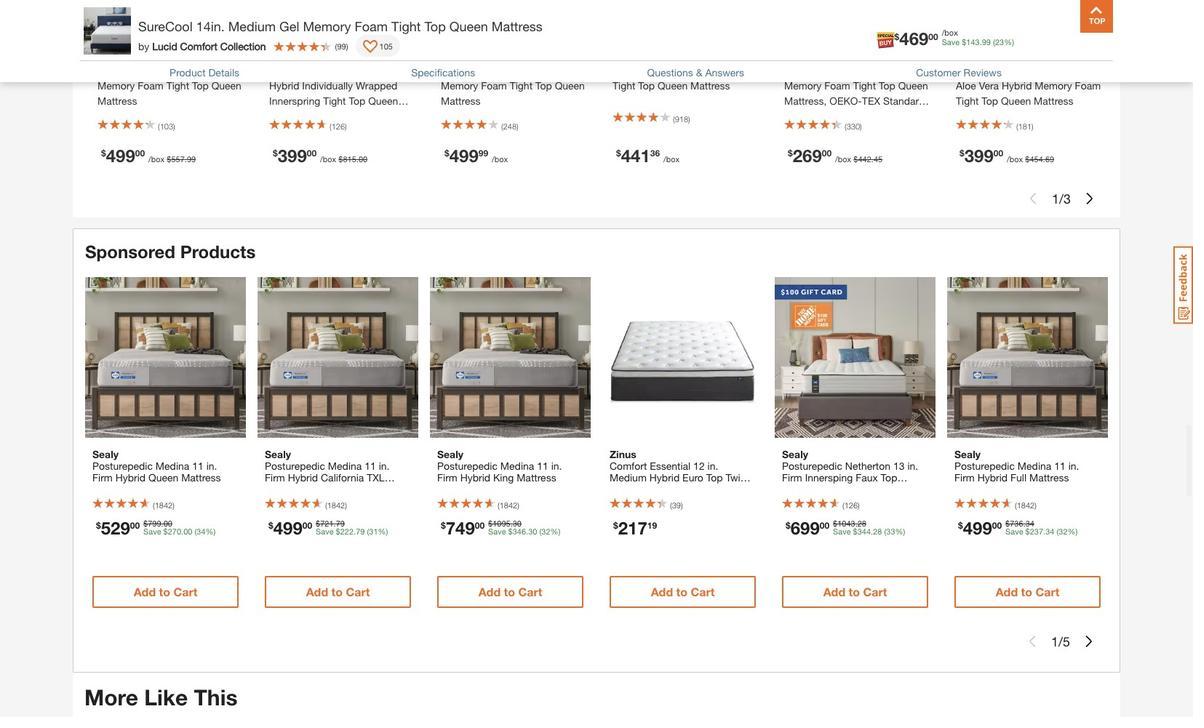 Task type: locate. For each thing, give the bounding box(es) containing it.
hybrid for sealy posturepedic medina 11 in. firm hybrid queen mattress
[[115, 472, 146, 484]]

( right 344
[[884, 527, 886, 536]]

99 inside the $ 499 00 /box $ 557 . 99
[[187, 154, 196, 164]]

12 for lucid comfort collection 12 in. medium-firm gel and aloe vera hybrid memory foam tight top queen mattress
[[956, 64, 967, 76]]

comfort inside lucid comfort collection surecool 12in. firm gel memory foam tight top queen mattress
[[471, 50, 511, 63]]

12 right essential
[[693, 460, 705, 472]]

( 918 )
[[673, 114, 690, 123]]

hybrid left of
[[288, 472, 318, 484]]

4 cart from the left
[[691, 585, 715, 599]]

lucid up 'specifications'
[[441, 50, 468, 63]]

add to cart
[[134, 585, 197, 599], [306, 585, 370, 599], [478, 585, 542, 599], [651, 585, 715, 599], [823, 585, 887, 599], [996, 585, 1060, 599]]

3 sealy from the left
[[437, 448, 464, 461]]

399 down innerspring
[[278, 146, 307, 166]]

181
[[1018, 122, 1032, 131]]

cart for posturepedic medina 11 in. firm hybrid full mattress
[[1036, 585, 1060, 599]]

12 for zinus comfort essential 12 in. medium hybrid euro top twin pocket spring mattress
[[693, 460, 705, 472]]

in. for sealy posturepedic medina 11 in. firm hybrid california txl mattress (qty of 2 required for split-california king)
[[379, 460, 390, 472]]

gel left and
[[1048, 64, 1063, 76]]

save left the 237
[[1006, 527, 1023, 536]]

5 cart from the left
[[863, 585, 887, 599]]

. inside $ 399 00 /box $ 815 . 00
[[356, 154, 359, 164]]

699
[[791, 518, 820, 539]]

gel inside the "lucid comfort collection pureflow 14in. plush gel memory foam tight top queen mattress"
[[196, 64, 211, 76]]

4 sealy from the left
[[782, 448, 808, 461]]

sealy inside the sealy posturepedic medina 11 in. firm hybrid queen mattress
[[92, 448, 119, 461]]

) for $ 399 00 /box $ 815 . 00
[[345, 122, 347, 131]]

1 posturepedic from the left
[[92, 460, 153, 472]]

1
[[1052, 190, 1059, 206], [1051, 634, 1059, 650]]

0 vertical spatial 1
[[1052, 190, 1059, 206]]

mattress down innerspring
[[269, 110, 309, 122]]

1 horizontal spatial 28
[[873, 527, 882, 536]]

posturepedic medina 11 in. firm hybrid california txl mattress (qty of 2 required for split-california king) image
[[258, 277, 418, 438]]

comfort for $ 399 00 /box $ 454 . 69
[[986, 50, 1026, 63]]

comfort up pureflow on the left of page
[[127, 50, 167, 63]]

79 right 721
[[336, 519, 345, 528]]

11 inside sealy posturepedic medina 11 in. firm hybrid california txl mattress (qty of 2 required for split-california king)
[[365, 460, 376, 472]]

1 horizontal spatial surecool
[[441, 64, 483, 76]]

12 inside zinus comfort essential 12 in. medium hybrid euro top twin pocket spring mattress
[[693, 460, 705, 472]]

cart for posturepedic netherton 13 in. firm innersping faux top queen mattress set with 9 in. foundation
[[863, 585, 887, 599]]

faux
[[856, 472, 878, 484]]

$
[[895, 31, 900, 42], [962, 37, 966, 47], [101, 148, 106, 159], [273, 148, 278, 159], [445, 148, 449, 159], [616, 148, 621, 159], [788, 148, 793, 159], [960, 148, 965, 159], [167, 154, 171, 164], [339, 154, 343, 164], [854, 154, 858, 164], [1025, 154, 1030, 164], [143, 519, 148, 528], [316, 519, 320, 528], [488, 519, 493, 528], [833, 519, 838, 528], [1006, 519, 1010, 528], [96, 520, 101, 531], [268, 520, 273, 531], [441, 520, 446, 531], [613, 520, 618, 531], [786, 520, 791, 531], [958, 520, 963, 531], [163, 527, 168, 536], [336, 527, 340, 536], [508, 527, 513, 536], [853, 527, 858, 536], [1026, 527, 1030, 536]]

3 add from the left
[[478, 585, 501, 599]]

top down product details
[[192, 79, 209, 92]]

0 horizontal spatial 32
[[542, 527, 550, 536]]

add down '19' on the right of page
[[651, 585, 673, 599]]

tight inside the "lucid comfort collection pureflow 14in. plush gel memory foam tight top queen mattress"
[[166, 79, 189, 92]]

collection for $ 499 00 /box $ 557 . 99
[[170, 50, 219, 63]]

00 inside $ 399 00 /box $ 454 . 69
[[994, 148, 1003, 159]]

/box for $ 399 00 /box $ 454 . 69
[[1007, 154, 1023, 164]]

foam inside lucid comfort collection surecool 12in. firm gel memory foam tight top queen mattress
[[481, 79, 507, 92]]

lucid for $ 499 99 /box
[[441, 50, 468, 63]]

4 11 from the left
[[1054, 460, 1066, 472]]

6 cart from the left
[[1036, 585, 1060, 599]]

collection inside lucid comfort collection 12 in. medium-firm gel and aloe vera hybrid memory foam tight top queen mattress
[[1029, 50, 1078, 63]]

330
[[847, 122, 860, 131]]

1 ( 1842 ) from the left
[[153, 501, 174, 510]]

( 1842 ) down of
[[325, 501, 347, 510]]

) up 346
[[517, 501, 519, 510]]

innersping
[[805, 472, 853, 484]]

) up 454 at the right of page
[[1032, 122, 1034, 131]]

10
[[613, 64, 624, 76]]

add down $ 529 00 $ 799 . 00 save $ 270 . 00 ( 34 %)
[[134, 585, 156, 599]]

sealy for posturepedic medina 11 in. firm hybrid california txl mattress (qty of 2 required for split-california king)
[[265, 448, 291, 461]]

sealy for posturepedic medina 11 in. firm hybrid queen mattress
[[92, 448, 119, 461]]

/box inside $ 499 99 /box
[[492, 154, 508, 164]]

%) inside $ 749 00 $ 1095 . 30 save $ 346 . 30 ( 32 %)
[[550, 527, 561, 536]]

5 add from the left
[[823, 585, 846, 599]]

save for sealy posturepedic medina 11 in. firm hybrid full mattress
[[1006, 527, 1023, 536]]

medina inside the sealy posturepedic medina 11 in. firm hybrid queen mattress
[[156, 460, 189, 472]]

) up 557
[[173, 122, 175, 131]]

save left 270
[[143, 527, 161, 536]]

posturepedic medina 11 in. firm hybrid full mattress image
[[947, 277, 1108, 438]]

499 for $ 499 00 $ 721 . 79 save $ 222 . 79 ( 31 %)
[[273, 518, 302, 539]]

%) right 344
[[895, 527, 905, 536]]

lucid up pureflow on the left of page
[[97, 50, 124, 63]]

posturepedic inside the sealy posturepedic medina 11 in. firm hybrid queen mattress
[[92, 460, 153, 472]]

) for $ 699 00 $ 1043 . 28 save $ 344 . 28 ( 33 %)
[[858, 501, 860, 510]]

add down $ 749 00 $ 1095 . 30 save $ 346 . 30 ( 32 %)
[[478, 585, 501, 599]]

00 left '1043'
[[820, 520, 830, 531]]

posturepedic up 749
[[437, 460, 498, 472]]

for
[[393, 483, 405, 496]]

lucid
[[152, 40, 177, 52], [97, 50, 124, 63], [441, 50, 468, 63], [613, 50, 639, 63], [956, 50, 983, 63]]

to
[[852, 64, 861, 76], [159, 585, 170, 599], [331, 585, 343, 599], [504, 585, 515, 599], [676, 585, 688, 599], [849, 585, 860, 599], [1021, 585, 1032, 599]]

) down oeko-
[[860, 122, 862, 131]]

firm left full
[[955, 472, 975, 484]]

1 vertical spatial ( 126 )
[[843, 501, 860, 510]]

248
[[503, 122, 517, 131]]

save left 143
[[942, 37, 960, 47]]

1 horizontal spatial 126
[[844, 501, 858, 510]]

in. inside sealy posturepedic medina 11 in. firm hybrid king mattress
[[551, 460, 562, 472]]

6 add from the left
[[996, 585, 1018, 599]]

2 sealy from the left
[[265, 448, 291, 461]]

3 add to cart button from the left
[[437, 576, 584, 608]]

0 horizontal spatial 14in.
[[143, 64, 165, 76]]

foam down 12in.
[[481, 79, 507, 92]]

0 vertical spatial next slide image
[[1084, 193, 1096, 205]]

1 vertical spatial california
[[289, 495, 332, 507]]

1 vertical spatial next slide image
[[1083, 636, 1095, 648]]

required
[[349, 483, 390, 496]]

3 1842 from the left
[[500, 501, 517, 510]]

0 horizontal spatial ( 126 )
[[330, 122, 347, 131]]

5 posturepedic from the left
[[955, 460, 1015, 472]]

4 add from the left
[[651, 585, 673, 599]]

( right 222
[[367, 527, 369, 536]]

questions & answers
[[647, 66, 744, 78]]

posturepedic medina 11 in. firm hybrid queen mattress image
[[85, 277, 246, 438]]

499
[[106, 146, 135, 166], [449, 146, 479, 166], [273, 518, 302, 539], [963, 518, 992, 539]]

237
[[1030, 527, 1043, 536]]

posturepedic
[[92, 460, 153, 472], [265, 460, 325, 472], [437, 460, 498, 472], [782, 460, 843, 472], [955, 460, 1015, 472]]

$ 749 00 $ 1095 . 30 save $ 346 . 30 ( 32 %)
[[441, 518, 561, 539]]

tight down plush
[[166, 79, 189, 92]]

foundation
[[782, 495, 834, 507]]

2 399 from the left
[[965, 146, 994, 166]]

2 posturepedic from the left
[[265, 460, 325, 472]]

mattress up $ 529 00 $ 799 . 00 save $ 270 . 00 ( 34 %)
[[181, 472, 221, 484]]

/box inside $ 399 00 /box $ 454 . 69
[[1007, 154, 1023, 164]]

queen inside the sealy posturepedic medina 11 in. firm hybrid queen mattress
[[148, 472, 178, 484]]

0 horizontal spatial 126
[[332, 122, 345, 131]]

collection up and
[[1029, 50, 1078, 63]]

/box for $ 269 00 /box $ 442 . 45
[[835, 154, 852, 164]]

1 vertical spatial /
[[1059, 634, 1063, 650]]

surecool 12in. firm gel memory foam tight top queen mattress image
[[434, 0, 594, 40]]

pureflow 14in. plush gel memory foam tight top queen mattress image
[[90, 0, 250, 40]]

firm inside the sealy posturepedic medina 11 in. firm hybrid queen mattress
[[92, 472, 113, 484]]

36
[[650, 148, 660, 159]]

comfort up questions
[[642, 50, 682, 63]]

tight up "( 248 )"
[[510, 79, 533, 92]]

pocket
[[610, 483, 642, 496]]

foam up 105 dropdown button
[[355, 18, 388, 34]]

txl
[[367, 472, 385, 484]]

%) inside $ 529 00 $ 799 . 00 save $ 270 . 00 ( 34 %)
[[206, 527, 216, 536]]

1842 for king
[[500, 501, 517, 510]]

add to cart button for queen
[[92, 576, 239, 608]]

details
[[208, 66, 239, 78]]

( 126 ) up $ 399 00 /box $ 815 . 00 on the left top of page
[[330, 122, 347, 131]]

comfort inside the "lucid comfort collection pureflow 14in. plush gel memory foam tight top queen mattress"
[[127, 50, 167, 63]]

add for faux
[[823, 585, 846, 599]]

gel for $ 441 36 /box
[[663, 64, 679, 76]]

posturepedic up 529
[[92, 460, 153, 472]]

/box save $ 143 . 99 ( 23 %)
[[942, 28, 1014, 47]]

.
[[980, 37, 982, 47], [185, 154, 187, 164], [356, 154, 359, 164], [872, 154, 874, 164], [1043, 154, 1045, 164], [161, 519, 163, 528], [334, 519, 336, 528], [511, 519, 513, 528], [855, 519, 858, 528], [1023, 519, 1026, 528], [181, 527, 183, 536], [354, 527, 356, 536], [526, 527, 528, 536], [871, 527, 873, 536], [1043, 527, 1046, 536]]

/box left 454 at the right of page
[[1007, 154, 1023, 164]]

00 for $ 499 00 $ 721 . 79 save $ 222 . 79 ( 31 %)
[[302, 520, 312, 531]]

( inside '$ 699 00 $ 1043 . 28 save $ 344 . 28 ( 33 %)'
[[884, 527, 886, 536]]

in. inside sealy posturepedic medina 11 in. firm hybrid california txl mattress (qty of 2 required for split-california king)
[[379, 460, 390, 472]]

mattress right king on the left
[[517, 472, 556, 484]]

454
[[1030, 154, 1043, 164]]

12in.
[[486, 64, 508, 76]]

save inside /box save $ 143 . 99 ( 23 %)
[[942, 37, 960, 47]]

( 248 )
[[501, 122, 519, 131]]

sealy
[[92, 448, 119, 461], [265, 448, 291, 461], [437, 448, 464, 461], [782, 448, 808, 461], [955, 448, 981, 461]]

28 right '1043'
[[858, 519, 867, 528]]

gel inside lucid comfort collection surecool 12in. firm gel memory foam tight top queen mattress
[[534, 64, 549, 76]]

( 181 )
[[1016, 122, 1034, 131]]

11 inside the sealy posturepedic medina 11 in. firm hybrid queen mattress
[[192, 460, 204, 472]]

2 32 from the left
[[1059, 527, 1068, 536]]

4 medina from the left
[[1018, 460, 1052, 472]]

1 vertical spatial surecool
[[441, 64, 483, 76]]

gel
[[279, 18, 299, 34], [196, 64, 211, 76], [534, 64, 549, 76], [663, 64, 679, 76], [887, 64, 902, 76], [1048, 64, 1063, 76]]

posturepedic inside sealy posturepedic medina 11 in. firm hybrid king mattress
[[437, 460, 498, 472]]

0 horizontal spatial 34
[[197, 527, 206, 536]]

comfort up product details
[[180, 40, 218, 52]]

queen
[[450, 18, 488, 34], [211, 79, 241, 92], [555, 79, 585, 92], [658, 79, 688, 92], [898, 79, 928, 92], [368, 95, 398, 107], [1001, 95, 1031, 107], [148, 472, 178, 484], [782, 483, 812, 496]]

4 add to cart from the left
[[651, 585, 715, 599]]

lucid for $ 499 00 /box $ 557 . 99
[[97, 50, 124, 63]]

medina for california
[[328, 460, 362, 472]]

mattress inside the sealy posturepedic medina 11 in. firm hybrid queen mattress
[[181, 472, 221, 484]]

firm inside lucid comfort collection 12 in. medium-firm gel and aloe vera hybrid memory foam tight top queen mattress
[[1025, 64, 1045, 76]]

add to cart button for euro
[[610, 576, 756, 608]]

399 for 12 in. medium-firm gel and aloe vera hybrid memory foam tight top queen mattress
[[965, 146, 994, 166]]

hybrid for sealy posturepedic medina 11 in. firm hybrid full mattress
[[978, 472, 1008, 484]]

14in. down by at the top
[[143, 64, 165, 76]]

hybrid down medium-
[[1002, 79, 1032, 92]]

lucid for $ 441 36 /box
[[613, 50, 639, 63]]

1 horizontal spatial 12
[[784, 64, 796, 76]]

/box right 36
[[664, 154, 680, 164]]

) for $ 499 00 $ 721 . 79 save $ 222 . 79 ( 31 %)
[[345, 501, 347, 510]]

tight up 105
[[392, 18, 421, 34]]

foam up oeko-
[[825, 79, 850, 92]]

top up tex
[[879, 79, 895, 92]]

3 ( 1842 ) from the left
[[498, 501, 519, 510]]

34
[[1026, 519, 1035, 528], [197, 527, 206, 536], [1046, 527, 1055, 536]]

surecool left 12in.
[[441, 64, 483, 76]]

hybrid inside sweetnight 14 in. medium memory foam hybrid individually wrapped innerspring tight top queen mattress
[[269, 79, 299, 92]]

next slide image right '3'
[[1084, 193, 1096, 205]]

0 vertical spatial 126
[[332, 122, 345, 131]]

/box left 442
[[835, 154, 852, 164]]

next slide image right 5
[[1083, 636, 1095, 648]]

%) inside '$ 699 00 $ 1043 . 28 save $ 344 . 28 ( 33 %)'
[[895, 527, 905, 536]]

32 inside $ 499 00 $ 736 . 34 save $ 237 . 34 ( 32 %)
[[1059, 527, 1068, 536]]

2 add to cart button from the left
[[265, 576, 411, 608]]

collection inside lucid comfort collection surecool 12in. firm gel memory foam tight top queen mattress
[[514, 50, 563, 63]]

4 posturepedic from the left
[[782, 460, 843, 472]]

/box for $ 499 00 /box $ 557 . 99
[[148, 154, 165, 164]]

more like this
[[84, 685, 238, 711]]

comfort inside lucid comfort collection 10 in. firm gel memory foam tight top queen mattress
[[642, 50, 682, 63]]

like
[[144, 685, 188, 711]]

collection inside the "lucid comfort collection pureflow 14in. plush gel memory foam tight top queen mattress"
[[170, 50, 219, 63]]

00 inside $ 749 00 $ 1095 . 30 save $ 346 . 30 ( 32 %)
[[475, 520, 485, 531]]

1 horizontal spatial 32
[[1059, 527, 1068, 536]]

126 for 399
[[332, 122, 345, 131]]

hybrid down 14
[[269, 79, 299, 92]]

3 add to cart from the left
[[478, 585, 542, 599]]

foam inside lucid comfort collection 10 in. firm gel memory foam tight top queen mattress
[[722, 64, 748, 76]]

gel for $ 269 00 /box $ 442 . 45
[[887, 64, 902, 76]]

00 inside $ 499 00 $ 721 . 79 save $ 222 . 79 ( 31 %)
[[302, 520, 312, 531]]

tight up tex
[[853, 79, 876, 92]]

/box left 815
[[320, 154, 336, 164]]

$ 499 00 /box $ 557 . 99
[[101, 146, 196, 166]]

firm right 10
[[640, 64, 661, 76]]

1 medina from the left
[[156, 460, 189, 472]]

in. inside novilla 12 in. medium to firm gel memory foam tight top queen mattress, oeko-tex standard 100 certification mattresses
[[799, 64, 809, 76]]

foam down pureflow on the left of page
[[138, 79, 164, 92]]

tight down individually
[[323, 95, 346, 107]]

5 sealy from the left
[[955, 448, 981, 461]]

0 horizontal spatial 79
[[336, 519, 345, 528]]

save inside '$ 699 00 $ 1043 . 28 save $ 344 . 28 ( 33 %)'
[[833, 527, 851, 536]]

hybrid left full
[[978, 472, 1008, 484]]

399 left 454 at the right of page
[[965, 146, 994, 166]]

1 vertical spatial 126
[[844, 501, 858, 510]]

add to cart for euro
[[651, 585, 715, 599]]

105
[[379, 41, 393, 51]]

sealy inside sealy posturepedic medina 11 in. firm hybrid california txl mattress (qty of 2 required for split-california king)
[[265, 448, 291, 461]]

california up king)
[[321, 472, 364, 484]]

1 horizontal spatial ( 126 )
[[843, 501, 860, 510]]

3 cart from the left
[[518, 585, 542, 599]]

0 vertical spatial 14in.
[[196, 18, 225, 34]]

$ 469 00
[[895, 28, 938, 49]]

medium up individually
[[297, 64, 334, 76]]

in. inside the sealy posturepedic medina 11 in. firm hybrid queen mattress
[[206, 460, 217, 472]]

19
[[647, 520, 657, 531]]

2 ( 1842 ) from the left
[[325, 501, 347, 510]]

14in.
[[196, 18, 225, 34], [143, 64, 165, 76]]

firm inside sealy posturepedic medina 11 in. firm hybrid full mattress
[[955, 472, 975, 484]]

comfort for $ 441 36 /box
[[642, 50, 682, 63]]

save inside $ 529 00 $ 799 . 00 save $ 270 . 00 ( 34 %)
[[143, 527, 161, 536]]

firm for $ 749 00 $ 1095 . 30 save $ 346 . 30 ( 32 %)
[[437, 472, 457, 484]]

medium inside novilla 12 in. medium to firm gel memory foam tight top queen mattress, oeko-tex standard 100 certification mattresses
[[812, 64, 849, 76]]

save left 222
[[316, 527, 334, 536]]

to for sealy posturepedic medina 11 in. firm hybrid california txl mattress (qty of 2 required for split-california king)
[[331, 585, 343, 599]]

medina up 799
[[156, 460, 189, 472]]

6 add to cart button from the left
[[955, 576, 1101, 608]]

comfort
[[180, 40, 218, 52], [127, 50, 167, 63], [471, 50, 511, 63], [642, 50, 682, 63], [986, 50, 1026, 63], [610, 460, 647, 472]]

california
[[321, 472, 364, 484], [289, 495, 332, 507]]

memory
[[303, 18, 351, 34], [337, 64, 374, 76], [682, 64, 719, 76], [97, 79, 135, 92], [441, 79, 478, 92], [784, 79, 822, 92], [1035, 79, 1072, 92]]

00 right 815
[[359, 154, 368, 164]]

standard
[[883, 95, 925, 107]]

medium
[[228, 18, 276, 34], [297, 64, 334, 76], [812, 64, 849, 76], [610, 472, 647, 484]]

1 add to cart button from the left
[[92, 576, 239, 608]]

/box inside $ 269 00 /box $ 442 . 45
[[835, 154, 852, 164]]

add to cart for full
[[996, 585, 1060, 599]]

top
[[425, 18, 446, 34], [192, 79, 209, 92], [535, 79, 552, 92], [638, 79, 655, 92], [879, 79, 895, 92], [349, 95, 365, 107], [982, 95, 998, 107], [706, 472, 723, 484], [881, 472, 897, 484]]

in. inside lucid comfort collection 10 in. firm gel memory foam tight top queen mattress
[[627, 64, 638, 76]]

00 for $ 749 00 $ 1095 . 30 save $ 346 . 30 ( 32 %)
[[475, 520, 485, 531]]

top inside lucid comfort collection surecool 12in. firm gel memory foam tight top queen mattress
[[535, 79, 552, 92]]

529
[[101, 518, 130, 539]]

surecool up by at the top
[[138, 18, 193, 34]]

$ inside /box save $ 143 . 99 ( 23 %)
[[962, 37, 966, 47]]

firm right 'for'
[[437, 472, 457, 484]]

0 vertical spatial ( 126 )
[[330, 122, 347, 131]]

save for sealy posturepedic medina 11 in. firm hybrid california txl mattress (qty of 2 required for split-california king)
[[316, 527, 334, 536]]

firm inside sealy posturepedic medina 11 in. firm hybrid king mattress
[[437, 472, 457, 484]]

1043
[[838, 519, 855, 528]]

$ 699 00 $ 1043 . 28 save $ 344 . 28 ( 33 %)
[[786, 518, 905, 539]]

firm inside the sealy posturepedic netherton 13 in. firm innersping faux top queen mattress set with 9 in. foundation
[[782, 472, 802, 484]]

) down lucid comfort collection surecool 12in. firm gel memory foam tight top queen mattress
[[517, 122, 519, 131]]

1 / 5
[[1051, 634, 1070, 650]]

collection up product on the left of page
[[170, 50, 219, 63]]

next slide image for 499
[[1083, 636, 1095, 648]]

save for sealy posturepedic netherton 13 in. firm innersping faux top queen mattress set with 9 in. foundation
[[833, 527, 851, 536]]

2 horizontal spatial 12
[[956, 64, 967, 76]]

lucid down 143
[[956, 50, 983, 63]]

1 vertical spatial 1
[[1051, 634, 1059, 650]]

00 for $ 529 00 $ 799 . 00 save $ 270 . 00 ( 34 %)
[[130, 520, 140, 531]]

( inside $ 529 00 $ 799 . 00 save $ 270 . 00 ( 34 %)
[[195, 527, 197, 536]]

sealy for posturepedic medina 11 in. firm hybrid full mattress
[[955, 448, 981, 461]]

( inside /box save $ 143 . 99 ( 23 %)
[[993, 37, 995, 47]]

%) inside $ 499 00 $ 736 . 34 save $ 237 . 34 ( 32 %)
[[1068, 527, 1078, 536]]

in. for lucid comfort collection 12 in. medium-firm gel and aloe vera hybrid memory foam tight top queen mattress
[[970, 64, 981, 76]]

%)
[[1004, 37, 1014, 47], [206, 527, 216, 536], [378, 527, 388, 536], [550, 527, 561, 536], [895, 527, 905, 536], [1068, 527, 1078, 536]]

00 left 557
[[135, 148, 145, 159]]

in. for sealy posturepedic medina 11 in. firm hybrid queen mattress
[[206, 460, 217, 472]]

( 126 )
[[330, 122, 347, 131], [843, 501, 860, 510]]

save inside $ 749 00 $ 1095 . 30 save $ 346 . 30 ( 32 %)
[[488, 527, 506, 536]]

( 103 )
[[158, 122, 175, 131]]

mattress inside sealy posturepedic medina 11 in. firm hybrid california txl mattress (qty of 2 required for split-california king)
[[265, 483, 304, 496]]

cart
[[173, 585, 197, 599], [346, 585, 370, 599], [518, 585, 542, 599], [691, 585, 715, 599], [863, 585, 887, 599], [1036, 585, 1060, 599]]

( 1842 ) for full
[[1015, 501, 1037, 510]]

4 1842 from the left
[[1017, 501, 1035, 510]]

$ inside $ 441 36 /box
[[616, 148, 621, 159]]

) down 2
[[345, 501, 347, 510]]

cart for posturepedic medina 11 in. firm hybrid queen mattress
[[173, 585, 197, 599]]

28
[[858, 519, 867, 528], [873, 527, 882, 536]]

5 add to cart button from the left
[[782, 576, 928, 608]]

00 for $ 499 00 /box $ 557 . 99
[[135, 148, 145, 159]]

00 for $ 269 00 /box $ 442 . 45
[[822, 148, 832, 159]]

sealy posturepedic medina 11 in. firm hybrid california txl mattress (qty of 2 required for split-california king)
[[265, 448, 405, 507]]

this is the first slide image
[[1027, 636, 1038, 648]]

firm inside lucid comfort collection surecool 12in. firm gel memory foam tight top queen mattress
[[511, 64, 531, 76]]

2 cart from the left
[[346, 585, 370, 599]]

00 for $ 399 00 /box $ 815 . 00
[[307, 148, 317, 159]]

5
[[1063, 634, 1070, 650]]

hybrid for sealy posturepedic medina 11 in. firm hybrid king mattress
[[460, 472, 490, 484]]

mattress up 39
[[677, 483, 717, 496]]

99
[[982, 37, 991, 47], [337, 41, 346, 51], [479, 148, 488, 159], [187, 154, 196, 164]]

2 add from the left
[[306, 585, 328, 599]]

to for zinus comfort essential 12 in. medium hybrid euro top twin pocket spring mattress
[[676, 585, 688, 599]]

1 add to cart from the left
[[134, 585, 197, 599]]

collection for $ 399 00 /box $ 454 . 69
[[1029, 50, 1078, 63]]

tight down aloe
[[956, 95, 979, 107]]

1 399 from the left
[[278, 146, 307, 166]]

firm up split-
[[265, 472, 285, 484]]

557
[[171, 154, 185, 164]]

hybrid inside zinus comfort essential 12 in. medium hybrid euro top twin pocket spring mattress
[[650, 472, 680, 484]]

next slide image
[[1084, 193, 1096, 205], [1083, 636, 1095, 648]]

add to cart button for king
[[437, 576, 584, 608]]

) down set
[[858, 501, 860, 510]]

14in. inside the "lucid comfort collection pureflow 14in. plush gel memory foam tight top queen mattress"
[[143, 64, 165, 76]]

sponsored products
[[85, 242, 256, 262]]

add down $ 499 00 $ 721 . 79 save $ 222 . 79 ( 31 %)
[[306, 585, 328, 599]]

medina up the 736 on the bottom of page
[[1018, 460, 1052, 472]]

mattress inside lucid comfort collection surecool 12in. firm gel memory foam tight top queen mattress
[[441, 95, 481, 107]]

%) up medium-
[[1004, 37, 1014, 47]]

mattress,
[[784, 95, 827, 107]]

. inside the $ 499 00 /box $ 557 . 99
[[185, 154, 187, 164]]

4 add to cart button from the left
[[610, 576, 756, 608]]

1 add from the left
[[134, 585, 156, 599]]

1 sealy from the left
[[92, 448, 119, 461]]

hybrid for zinus comfort essential 12 in. medium hybrid euro top twin pocket spring mattress
[[650, 472, 680, 484]]

questions & answers button
[[647, 66, 744, 78], [647, 66, 744, 78]]

spring
[[644, 483, 674, 496]]

34 right the 736 on the bottom of page
[[1026, 519, 1035, 528]]

in. inside zinus comfort essential 12 in. medium hybrid euro top twin pocket spring mattress
[[708, 460, 718, 472]]

$ 499 00 $ 721 . 79 save $ 222 . 79 ( 31 %)
[[268, 518, 388, 539]]

2 medina from the left
[[328, 460, 362, 472]]

5 add to cart from the left
[[823, 585, 887, 599]]

1 1842 from the left
[[155, 501, 173, 510]]

mattress inside lucid comfort collection 12 in. medium-firm gel and aloe vera hybrid memory foam tight top queen mattress
[[1034, 95, 1074, 107]]

0 vertical spatial /
[[1059, 190, 1064, 206]]

in. inside sealy posturepedic medina 11 in. firm hybrid full mattress
[[1069, 460, 1079, 472]]

top inside the sealy posturepedic netherton 13 in. firm innersping faux top queen mattress set with 9 in. foundation
[[881, 472, 897, 484]]

%) right the 237
[[1068, 527, 1078, 536]]

34 right 270
[[197, 527, 206, 536]]

103
[[160, 122, 173, 131]]

3 medina from the left
[[500, 460, 534, 472]]

1 11 from the left
[[192, 460, 204, 472]]

sealy inside sealy posturepedic medina 11 in. firm hybrid full mattress
[[955, 448, 981, 461]]

( up '1043'
[[843, 501, 844, 510]]

) for $ 499 99 /box
[[517, 122, 519, 131]]

/box left 557
[[148, 154, 165, 164]]

product details button
[[170, 66, 239, 78], [170, 66, 239, 78]]

in. inside lucid comfort collection 12 in. medium-firm gel and aloe vera hybrid memory foam tight top queen mattress
[[970, 64, 981, 76]]

30 right "1095"
[[513, 519, 522, 528]]

32 for 749
[[542, 527, 550, 536]]

collection up &
[[685, 50, 734, 63]]

lucid comfort collection pureflow 14in. plush gel memory foam tight top queen mattress
[[97, 50, 241, 107]]

medina inside sealy posturepedic medina 11 in. firm hybrid king mattress
[[500, 460, 534, 472]]

posturepedic for full
[[955, 460, 1015, 472]]

medina
[[156, 460, 189, 472], [328, 460, 362, 472], [500, 460, 534, 472], [1018, 460, 1052, 472]]

499 for $ 499 00 $ 736 . 34 save $ 237 . 34 ( 32 %)
[[963, 518, 992, 539]]

0 horizontal spatial 399
[[278, 146, 307, 166]]

0 horizontal spatial 12
[[693, 460, 705, 472]]

0 horizontal spatial surecool
[[138, 18, 193, 34]]

( 1842 ) for king
[[498, 501, 519, 510]]

3 posturepedic from the left
[[437, 460, 498, 472]]

2 11 from the left
[[365, 460, 376, 472]]

add for california
[[306, 585, 328, 599]]

11
[[192, 460, 204, 472], [365, 460, 376, 472], [537, 460, 548, 472], [1054, 460, 1066, 472]]

6 add to cart from the left
[[996, 585, 1060, 599]]

1 vertical spatial 14in.
[[143, 64, 165, 76]]

1 horizontal spatial 399
[[965, 146, 994, 166]]

499 for $ 499 00 /box $ 557 . 99
[[106, 146, 135, 166]]

hybrid inside sealy posturepedic medina 11 in. firm hybrid king mattress
[[460, 472, 490, 484]]

105 button
[[355, 35, 400, 57]]

firm left and
[[1025, 64, 1045, 76]]

79
[[336, 519, 345, 528], [356, 527, 365, 536]]

split-
[[265, 495, 289, 507]]

&
[[696, 66, 702, 78]]

441
[[621, 146, 650, 166]]

mattress right full
[[1029, 472, 1069, 484]]

4 ( 1842 ) from the left
[[1015, 501, 1037, 510]]

top inside zinus comfort essential 12 in. medium hybrid euro top twin pocket spring mattress
[[706, 472, 723, 484]]

gel inside novilla 12 in. medium to firm gel memory foam tight top queen mattress, oeko-tex standard 100 certification mattresses
[[887, 64, 902, 76]]

1 horizontal spatial 34
[[1026, 519, 1035, 528]]

save for sealy posturepedic medina 11 in. firm hybrid queen mattress
[[143, 527, 161, 536]]

medium down novilla
[[812, 64, 849, 76]]

/box inside $ 399 00 /box $ 815 . 00
[[320, 154, 336, 164]]

mattress left set
[[815, 483, 855, 496]]

in. for sealy posturepedic netherton 13 in. firm innersping faux top queen mattress set with 9 in. foundation
[[908, 460, 918, 472]]

( 126 ) for 699
[[843, 501, 860, 510]]

hybrid inside the sealy posturepedic medina 11 in. firm hybrid queen mattress
[[115, 472, 146, 484]]

memory inside lucid comfort collection 10 in. firm gel memory foam tight top queen mattress
[[682, 64, 719, 76]]

45
[[874, 154, 883, 164]]

( right 143
[[993, 37, 995, 47]]

126 up '1043'
[[844, 501, 858, 510]]

1842 for california
[[327, 501, 345, 510]]

gel inside lucid comfort collection 10 in. firm gel memory foam tight top queen mattress
[[663, 64, 679, 76]]

display image
[[363, 40, 377, 55]]

1 cart from the left
[[173, 585, 197, 599]]

firm
[[511, 64, 531, 76], [640, 64, 661, 76], [864, 64, 884, 76], [1025, 64, 1045, 76], [92, 472, 113, 484], [265, 472, 285, 484], [437, 472, 457, 484], [782, 472, 802, 484], [955, 472, 975, 484]]

save inside $ 499 00 $ 736 . 34 save $ 237 . 34 ( 32 %)
[[1006, 527, 1023, 536]]

save
[[942, 37, 960, 47], [143, 527, 161, 536], [316, 527, 334, 536], [488, 527, 506, 536], [833, 527, 851, 536], [1006, 527, 1023, 536]]

hybrid left euro
[[650, 472, 680, 484]]

add for queen
[[134, 585, 156, 599]]

hybrid inside sealy posturepedic medina 11 in. firm hybrid california txl mattress (qty of 2 required for split-california king)
[[288, 472, 318, 484]]

lucid inside the "lucid comfort collection pureflow 14in. plush gel memory foam tight top queen mattress"
[[97, 50, 124, 63]]

posturepedic inside sealy posturepedic medina 11 in. firm hybrid full mattress
[[955, 460, 1015, 472]]

3 11 from the left
[[537, 460, 548, 472]]

1 32 from the left
[[542, 527, 550, 536]]

mattress left (qty
[[265, 483, 304, 496]]

12 inside lucid comfort collection 12 in. medium-firm gel and aloe vera hybrid memory foam tight top queen mattress
[[956, 64, 967, 76]]

2 add to cart from the left
[[306, 585, 370, 599]]

34 right the 237
[[1046, 527, 1055, 536]]

2 1842 from the left
[[327, 501, 345, 510]]



Task type: describe. For each thing, give the bounding box(es) containing it.
1 horizontal spatial 30
[[528, 527, 537, 536]]

medium inside sweetnight 14 in. medium memory foam hybrid individually wrapped innerspring tight top queen mattress
[[297, 64, 334, 76]]

99 inside /box save $ 143 . 99 ( 23 %)
[[982, 37, 991, 47]]

( up $ 399 00 /box $ 454 . 69
[[1016, 122, 1018, 131]]

126 for 699
[[844, 501, 858, 510]]

sealy for posturepedic netherton 13 in. firm innersping faux top queen mattress set with 9 in. foundation
[[782, 448, 808, 461]]

0 vertical spatial california
[[321, 472, 364, 484]]

. inside $ 399 00 /box $ 454 . 69
[[1043, 154, 1045, 164]]

novilla 12 in. medium to firm gel memory foam tight top queen mattress, oeko-tex standard 100 certification mattresses
[[784, 50, 928, 122]]

firm for $ 699 00 $ 1043 . 28 save $ 344 . 28 ( 33 %)
[[782, 472, 802, 484]]

this
[[194, 685, 238, 711]]

0 horizontal spatial 30
[[513, 519, 522, 528]]

( up 721
[[325, 501, 327, 510]]

749
[[446, 518, 475, 539]]

( down oeko-
[[845, 122, 847, 131]]

) for $ 441 36 /box
[[688, 114, 690, 123]]

add to cart button for faux
[[782, 576, 928, 608]]

222
[[340, 527, 354, 536]]

tight inside sweetnight 14 in. medium memory foam hybrid individually wrapped innerspring tight top queen mattress
[[323, 95, 346, 107]]

/box for $ 441 36 /box
[[664, 154, 680, 164]]

00 for $ 469 00
[[929, 31, 938, 42]]

( up $ 499 99 /box
[[501, 122, 503, 131]]

pureflow
[[97, 64, 140, 76]]

270
[[168, 527, 181, 536]]

more
[[84, 685, 138, 711]]

products
[[180, 242, 256, 262]]

add to cart button for full
[[955, 576, 1101, 608]]

39
[[672, 501, 681, 510]]

$ 217 19
[[613, 518, 657, 539]]

and
[[1066, 64, 1083, 76]]

king
[[493, 472, 514, 484]]

posturepedic for faux
[[782, 460, 843, 472]]

$ inside $ 469 00
[[895, 31, 900, 42]]

32 for 499
[[1059, 527, 1068, 536]]

comfort for $ 499 99 /box
[[471, 50, 511, 63]]

surecool inside lucid comfort collection surecool 12in. firm gel memory foam tight top queen mattress
[[441, 64, 483, 76]]

in. for sealy posturepedic medina 11 in. firm hybrid full mattress
[[1069, 460, 1079, 472]]

add to cart for queen
[[134, 585, 197, 599]]

cart for posturepedic medina 11 in. firm hybrid california txl mattress (qty of 2 required for split-california king)
[[346, 585, 370, 599]]

14
[[269, 64, 281, 76]]

( up "1095"
[[498, 501, 500, 510]]

%) for sealy posturepedic medina 11 in. firm hybrid queen mattress
[[206, 527, 216, 536]]

0 horizontal spatial 28
[[858, 519, 867, 528]]

zinus
[[610, 448, 637, 461]]

( up the 736 on the bottom of page
[[1015, 501, 1017, 510]]

novilla
[[784, 50, 817, 63]]

1 horizontal spatial 79
[[356, 527, 365, 536]]

) for $ 529 00 $ 799 . 00 save $ 270 . 00 ( 34 %)
[[173, 501, 174, 510]]

$ inside $ 217 19
[[613, 520, 618, 531]]

top up 'specifications'
[[425, 18, 446, 34]]

. inside $ 269 00 /box $ 442 . 45
[[872, 154, 874, 164]]

in. inside sweetnight 14 in. medium memory foam hybrid individually wrapped innerspring tight top queen mattress
[[283, 64, 294, 76]]

tight inside lucid comfort collection 12 in. medium-firm gel and aloe vera hybrid memory foam tight top queen mattress
[[956, 95, 979, 107]]

questions
[[647, 66, 693, 78]]

442
[[858, 154, 872, 164]]

/box inside /box save $ 143 . 99 ( 23 %)
[[942, 28, 958, 37]]

posturepedic netherton 13 in. firm innersping faux top queen mattress set with 9 in. foundation image
[[775, 277, 936, 438]]

( 1842 ) for queen
[[153, 501, 174, 510]]

top inside novilla 12 in. medium to firm gel memory foam tight top queen mattress, oeko-tex standard 100 certification mattresses
[[879, 79, 895, 92]]

) for $ 499 00 /box $ 557 . 99
[[173, 122, 175, 131]]

this is the first slide image
[[1027, 193, 1039, 205]]

( up the $ 499 00 /box $ 557 . 99
[[158, 122, 160, 131]]

memory inside lucid comfort collection surecool 12in. firm gel memory foam tight top queen mattress
[[441, 79, 478, 92]]

11 for full
[[1054, 460, 1066, 472]]

memory inside lucid comfort collection 12 in. medium-firm gel and aloe vera hybrid memory foam tight top queen mattress
[[1035, 79, 1072, 92]]

reviews
[[964, 66, 1002, 78]]

medium inside zinus comfort essential 12 in. medium hybrid euro top twin pocket spring mattress
[[610, 472, 647, 484]]

cart for comfort essential 12 in. medium hybrid euro top twin pocket spring mattress
[[691, 585, 715, 599]]

$ inside $ 499 99 /box
[[445, 148, 449, 159]]

815
[[343, 154, 356, 164]]

%) for sealy posturepedic medina 11 in. firm hybrid king mattress
[[550, 527, 561, 536]]

$ 441 36 /box
[[616, 146, 680, 166]]

surecool 14in. medium gel memory foam tight top queen mattress
[[138, 18, 543, 34]]

gel for $ 499 99 /box
[[534, 64, 549, 76]]

tight inside lucid comfort collection surecool 12in. firm gel memory foam tight top queen mattress
[[510, 79, 533, 92]]

%) for sealy posturepedic medina 11 in. firm hybrid full mattress
[[1068, 527, 1078, 536]]

tight inside novilla 12 in. medium to firm gel memory foam tight top queen mattress, oeko-tex standard 100 certification mattresses
[[853, 79, 876, 92]]

$ 499 99 /box
[[445, 146, 508, 166]]

( inside $ 499 00 $ 736 . 34 save $ 237 . 34 ( 32 %)
[[1057, 527, 1059, 536]]

9
[[897, 483, 903, 496]]

( 330 )
[[845, 122, 862, 131]]

foam inside sweetnight 14 in. medium memory foam hybrid individually wrapped innerspring tight top queen mattress
[[377, 64, 403, 76]]

34 inside $ 529 00 $ 799 . 00 save $ 270 . 00 ( 34 %)
[[197, 527, 206, 536]]

to for sealy posturepedic medina 11 in. firm hybrid queen mattress
[[159, 585, 170, 599]]

12 in. medium to firm gel memory foam tight top queen mattress, oeko-tex standard 100 certification mattresses image
[[777, 0, 937, 40]]

customer
[[916, 66, 961, 78]]

( up $ 399 00 /box $ 815 . 00 on the left top of page
[[330, 122, 332, 131]]

/ for 399
[[1059, 190, 1064, 206]]

344
[[858, 527, 871, 536]]

mattress inside the "lucid comfort collection pureflow 14in. plush gel memory foam tight top queen mattress"
[[97, 95, 137, 107]]

gel up sweetnight
[[279, 18, 299, 34]]

1 horizontal spatial 14in.
[[196, 18, 225, 34]]

individually
[[302, 79, 353, 92]]

mattress inside zinus comfort essential 12 in. medium hybrid euro top twin pocket spring mattress
[[677, 483, 717, 496]]

netherton
[[845, 460, 891, 472]]

( down spring on the bottom right
[[670, 501, 672, 510]]

twin
[[726, 472, 746, 484]]

top inside lucid comfort collection 12 in. medium-firm gel and aloe vera hybrid memory foam tight top queen mattress
[[982, 95, 998, 107]]

%) inside /box save $ 143 . 99 ( 23 %)
[[1004, 37, 1014, 47]]

answers
[[705, 66, 744, 78]]

queen inside the "lucid comfort collection pureflow 14in. plush gel memory foam tight top queen mattress"
[[211, 79, 241, 92]]

medium up 14
[[228, 18, 276, 34]]

. inside /box save $ 143 . 99 ( 23 %)
[[980, 37, 982, 47]]

medina for queen
[[156, 460, 189, 472]]

lucid for $ 399 00 /box $ 454 . 69
[[956, 50, 983, 63]]

sealy posturepedic netherton 13 in. firm innersping faux top queen mattress set with 9 in. foundation
[[782, 448, 918, 507]]

full
[[1011, 472, 1027, 484]]

1 / 3
[[1052, 190, 1071, 206]]

essential
[[650, 460, 691, 472]]

mattress inside lucid comfort collection 10 in. firm gel memory foam tight top queen mattress
[[691, 79, 730, 92]]

$ 529 00 $ 799 . 00 save $ 270 . 00 ( 34 %)
[[96, 518, 216, 539]]

( up 799
[[153, 501, 155, 510]]

mattresses
[[862, 110, 912, 122]]

queen inside the sealy posturepedic netherton 13 in. firm innersping faux top queen mattress set with 9 in. foundation
[[782, 483, 812, 496]]

269
[[793, 146, 822, 166]]

aloe
[[956, 79, 976, 92]]

foam inside lucid comfort collection 12 in. medium-firm gel and aloe vera hybrid memory foam tight top queen mattress
[[1075, 79, 1101, 92]]

firm for $ 269 00 /box $ 442 . 45
[[864, 64, 884, 76]]

posturepedic for queen
[[92, 460, 153, 472]]

( up $ 441 36 /box
[[673, 114, 675, 123]]

product image image
[[84, 7, 131, 55]]

) down euro
[[681, 501, 683, 510]]

set
[[857, 483, 873, 496]]

00 for $ 499 00 $ 736 . 34 save $ 237 . 34 ( 32 %)
[[992, 520, 1002, 531]]

comfort essential 12 in. medium hybrid euro top twin pocket spring mattress image
[[602, 277, 763, 438]]

) for $ 269 00 /box $ 442 . 45
[[860, 122, 862, 131]]

add to cart for king
[[478, 585, 542, 599]]

top button
[[1080, 0, 1113, 33]]

firm for $ 499 00 $ 721 . 79 save $ 222 . 79 ( 31 %)
[[265, 472, 285, 484]]

to inside novilla 12 in. medium to firm gel memory foam tight top queen mattress, oeko-tex standard 100 certification mattresses
[[852, 64, 861, 76]]

00 right 799
[[163, 519, 172, 528]]

save for sealy posturepedic medina 11 in. firm hybrid king mattress
[[488, 527, 506, 536]]

2 horizontal spatial 34
[[1046, 527, 1055, 536]]

( 99 )
[[335, 41, 348, 51]]

gel for $ 499 00 /box $ 557 . 99
[[196, 64, 211, 76]]

memory inside sweetnight 14 in. medium memory foam hybrid individually wrapped innerspring tight top queen mattress
[[337, 64, 374, 76]]

hybrid inside lucid comfort collection 12 in. medium-firm gel and aloe vera hybrid memory foam tight top queen mattress
[[1002, 79, 1032, 92]]

collection for $ 441 36 /box
[[685, 50, 734, 63]]

lucid right by at the top
[[152, 40, 177, 52]]

zinus comfort essential 12 in. medium hybrid euro top twin pocket spring mattress
[[610, 448, 746, 496]]

( inside $ 499 00 $ 721 . 79 save $ 222 . 79 ( 31 %)
[[367, 527, 369, 536]]

in. for sealy posturepedic medina 11 in. firm hybrid king mattress
[[551, 460, 562, 472]]

cart for posturepedic medina 11 in. firm hybrid king mattress
[[518, 585, 542, 599]]

100
[[784, 110, 801, 122]]

143
[[966, 37, 980, 47]]

11 for california
[[365, 460, 376, 472]]

( inside $ 749 00 $ 1095 . 30 save $ 346 . 30 ( 32 %)
[[539, 527, 542, 536]]

feedback link image
[[1174, 246, 1193, 325]]

firm for $ 499 00 $ 736 . 34 save $ 237 . 34 ( 32 %)
[[955, 472, 975, 484]]

in. for zinus comfort essential 12 in. medium hybrid euro top twin pocket spring mattress
[[708, 460, 718, 472]]

certification
[[804, 110, 859, 122]]

) for $ 749 00 $ 1095 . 30 save $ 346 . 30 ( 32 %)
[[517, 501, 519, 510]]

mattress inside sealy posturepedic medina 11 in. firm hybrid king mattress
[[517, 472, 556, 484]]

1842 for queen
[[155, 501, 173, 510]]

add to cart for faux
[[823, 585, 887, 599]]

lucid comfort collection 12 in. medium-firm gel and aloe vera hybrid memory foam tight top queen mattress
[[956, 50, 1101, 107]]

) down surecool 14in. medium gel memory foam tight top queen mattress
[[346, 41, 348, 51]]

comfort for $ 499 00 /box $ 557 . 99
[[127, 50, 167, 63]]

mattress inside sweetnight 14 in. medium memory foam hybrid individually wrapped innerspring tight top queen mattress
[[269, 110, 309, 122]]

3
[[1064, 190, 1071, 206]]

collection for $ 499 99 /box
[[514, 50, 563, 63]]

1842 for full
[[1017, 501, 1035, 510]]

memory inside novilla 12 in. medium to firm gel memory foam tight top queen mattress, oeko-tex standard 100 certification mattresses
[[784, 79, 822, 92]]

queen inside lucid comfort collection 12 in. medium-firm gel and aloe vera hybrid memory foam tight top queen mattress
[[1001, 95, 1031, 107]]

13
[[893, 460, 905, 472]]

%) for sealy posturepedic netherton 13 in. firm innersping faux top queen mattress set with 9 in. foundation
[[895, 527, 905, 536]]

with
[[876, 483, 894, 496]]

by lucid comfort collection
[[138, 40, 266, 52]]

king)
[[335, 495, 358, 507]]

$ 399 00 /box $ 815 . 00
[[273, 146, 368, 166]]

31
[[369, 527, 378, 536]]

/box for $ 399 00 /box $ 815 . 00
[[320, 154, 336, 164]]

top inside sweetnight 14 in. medium memory foam hybrid individually wrapped innerspring tight top queen mattress
[[349, 95, 365, 107]]

top inside the "lucid comfort collection pureflow 14in. plush gel memory foam tight top queen mattress"
[[192, 79, 209, 92]]

$ 269 00 /box $ 442 . 45
[[788, 146, 883, 166]]

to for sealy posturepedic netherton 13 in. firm innersping faux top queen mattress set with 9 in. foundation
[[849, 585, 860, 599]]

posturepedic for california
[[265, 460, 325, 472]]

posturepedic medina 11 in. firm hybrid king mattress image
[[430, 277, 591, 438]]

1 for 399
[[1052, 190, 1059, 206]]

foam inside the "lucid comfort collection pureflow 14in. plush gel memory foam tight top queen mattress"
[[138, 79, 164, 92]]

of
[[329, 483, 338, 496]]

1 for 499
[[1051, 634, 1059, 650]]

collection up details
[[220, 40, 266, 52]]

%) for sealy posturepedic medina 11 in. firm hybrid california txl mattress (qty of 2 required for split-california king)
[[378, 527, 388, 536]]

comfort inside zinus comfort essential 12 in. medium hybrid euro top twin pocket spring mattress
[[610, 460, 647, 472]]

sealy posturepedic medina 11 in. firm hybrid queen mattress
[[92, 448, 221, 484]]

/ for 499
[[1059, 634, 1063, 650]]

next slide image for 399
[[1084, 193, 1096, 205]]

posturepedic for king
[[437, 460, 498, 472]]

product
[[170, 66, 206, 78]]

99 inside $ 499 99 /box
[[479, 148, 488, 159]]

queen inside lucid comfort collection 10 in. firm gel memory foam tight top queen mattress
[[658, 79, 688, 92]]

sealy posturepedic medina 11 in. firm hybrid king mattress
[[437, 448, 562, 484]]

gel inside lucid comfort collection 12 in. medium-firm gel and aloe vera hybrid memory foam tight top queen mattress
[[1048, 64, 1063, 76]]

918
[[675, 114, 688, 123]]

$ 399 00 /box $ 454 . 69
[[960, 146, 1054, 166]]

add to cart for california
[[306, 585, 370, 599]]

399 for 14 in. medium memory foam hybrid individually wrapped innerspring tight top queen mattress
[[278, 146, 307, 166]]

euro
[[683, 472, 704, 484]]

sweetnight
[[269, 50, 324, 63]]

innerspring
[[269, 95, 320, 107]]

mattress inside sealy posturepedic medina 11 in. firm hybrid full mattress
[[1029, 472, 1069, 484]]

vera
[[979, 79, 999, 92]]

firm for $ 441 36 /box
[[640, 64, 661, 76]]

top inside lucid comfort collection 10 in. firm gel memory foam tight top queen mattress
[[638, 79, 655, 92]]

memory inside the "lucid comfort collection pureflow 14in. plush gel memory foam tight top queen mattress"
[[97, 79, 135, 92]]

add to cart button for california
[[265, 576, 411, 608]]

medina for king
[[500, 460, 534, 472]]

799
[[148, 519, 161, 528]]

queen inside lucid comfort collection surecool 12in. firm gel memory foam tight top queen mattress
[[555, 79, 585, 92]]

00 right 270
[[183, 527, 192, 536]]

sweetnight 14 in. medium memory foam hybrid individually wrapped innerspring tight top queen mattress
[[269, 50, 403, 122]]

specifications
[[411, 66, 475, 78]]

medina for full
[[1018, 460, 1052, 472]]

( down surecool 14in. medium gel memory foam tight top queen mattress
[[335, 41, 337, 51]]

mattress up 12in.
[[492, 18, 543, 34]]

to for sealy posturepedic medina 11 in. firm hybrid full mattress
[[1021, 585, 1032, 599]]

12 in. medium-firm gel and aloe vera hybrid memory foam tight top queen mattress image
[[949, 0, 1109, 40]]

12 inside novilla 12 in. medium to firm gel memory foam tight top queen mattress, oeko-tex standard 100 certification mattresses
[[784, 64, 796, 76]]

mattress inside the sealy posturepedic netherton 13 in. firm innersping faux top queen mattress set with 9 in. foundation
[[815, 483, 855, 496]]

firm for $ 529 00 $ 799 . 00 save $ 270 . 00 ( 34 %)
[[92, 472, 113, 484]]

medium-
[[984, 64, 1025, 76]]

0 vertical spatial surecool
[[138, 18, 193, 34]]

oeko-
[[830, 95, 862, 107]]

11 for king
[[537, 460, 548, 472]]

to for sealy posturepedic medina 11 in. firm hybrid king mattress
[[504, 585, 515, 599]]

) for $ 399 00 /box $ 454 . 69
[[1032, 122, 1034, 131]]

queen inside novilla 12 in. medium to firm gel memory foam tight top queen mattress, oeko-tex standard 100 certification mattresses
[[898, 79, 928, 92]]

( 126 ) for 399
[[330, 122, 347, 131]]

lucid comfort collection 10 in. firm gel memory foam tight top queen mattress
[[613, 50, 748, 92]]

14 in. medium memory foam hybrid individually wrapped innerspring tight top queen mattress image
[[262, 0, 422, 40]]

foam inside novilla 12 in. medium to firm gel memory foam tight top queen mattress, oeko-tex standard 100 certification mattresses
[[825, 79, 850, 92]]

sealy for posturepedic medina 11 in. firm hybrid king mattress
[[437, 448, 464, 461]]

tight inside lucid comfort collection 10 in. firm gel memory foam tight top queen mattress
[[613, 79, 635, 92]]

queen inside sweetnight 14 in. medium memory foam hybrid individually wrapped innerspring tight top queen mattress
[[368, 95, 398, 107]]



Task type: vqa. For each thing, say whether or not it's contained in the screenshot.
6th CART from the right
yes



